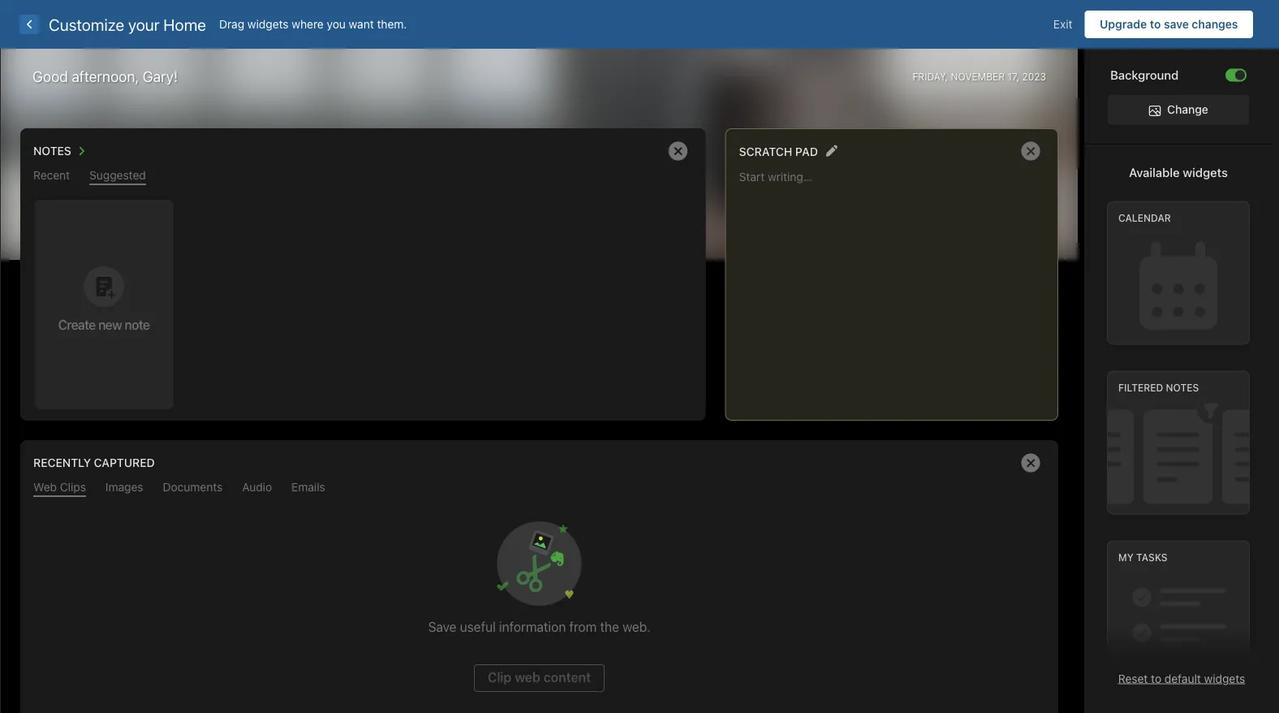 Task type: vqa. For each thing, say whether or not it's contained in the screenshot.
Change button
yes



Task type: locate. For each thing, give the bounding box(es) containing it.
1 vertical spatial widgets
[[1184, 165, 1229, 179]]

change button
[[1109, 95, 1250, 124]]

calendar
[[1119, 212, 1172, 224]]

to
[[1151, 17, 1162, 31], [1152, 672, 1162, 685]]

upgrade
[[1100, 17, 1148, 31]]

available
[[1130, 165, 1180, 179]]

change
[[1168, 103, 1209, 116]]

to left save
[[1151, 17, 1162, 31]]

widgets for drag
[[248, 17, 289, 31]]

remove image
[[662, 135, 695, 167], [1015, 447, 1048, 479]]

your
[[128, 15, 160, 34]]

to inside button
[[1151, 17, 1162, 31]]

to right reset
[[1152, 672, 1162, 685]]

customize your home
[[49, 15, 206, 34]]

widgets right default
[[1205, 672, 1246, 685]]

widgets right "available"
[[1184, 165, 1229, 179]]

changes
[[1193, 17, 1239, 31]]

filtered notes
[[1119, 382, 1200, 393]]

0 vertical spatial to
[[1151, 17, 1162, 31]]

to for upgrade
[[1151, 17, 1162, 31]]

widgets
[[248, 17, 289, 31], [1184, 165, 1229, 179], [1205, 672, 1246, 685]]

you
[[327, 17, 346, 31]]

reset
[[1119, 672, 1149, 685]]

0 vertical spatial widgets
[[248, 17, 289, 31]]

gary!
[[143, 68, 178, 85]]

tasks
[[1137, 552, 1168, 563]]

reset to default widgets button
[[1119, 672, 1246, 685]]

0 vertical spatial remove image
[[662, 135, 695, 167]]

background
[[1111, 68, 1179, 82]]

good afternoon, gary!
[[32, 68, 178, 85]]

1 vertical spatial remove image
[[1015, 447, 1048, 479]]

0 horizontal spatial remove image
[[662, 135, 695, 167]]

my tasks
[[1119, 552, 1168, 563]]

1 horizontal spatial remove image
[[1015, 447, 1048, 479]]

widgets right drag
[[248, 17, 289, 31]]

afternoon,
[[72, 68, 139, 85]]

notes
[[1167, 382, 1200, 393]]

pad
[[796, 145, 819, 158]]

upgrade to save changes button
[[1085, 11, 1254, 38]]

1 vertical spatial to
[[1152, 672, 1162, 685]]



Task type: describe. For each thing, give the bounding box(es) containing it.
17,
[[1008, 71, 1020, 82]]

to for reset
[[1152, 672, 1162, 685]]

them.
[[377, 17, 407, 31]]

save
[[1165, 17, 1190, 31]]

customize
[[49, 15, 124, 34]]

scratch pad
[[740, 145, 819, 158]]

drag widgets where you want them.
[[219, 17, 407, 31]]

remove image
[[1015, 135, 1048, 167]]

exit
[[1054, 17, 1073, 31]]

background image
[[1236, 70, 1246, 80]]

reset to default widgets
[[1119, 672, 1246, 685]]

available widgets
[[1130, 165, 1229, 179]]

default
[[1165, 672, 1202, 685]]

widgets for available
[[1184, 165, 1229, 179]]

home
[[164, 15, 206, 34]]

scratch pad button
[[740, 140, 819, 161]]

november
[[951, 71, 1005, 82]]

want
[[349, 17, 374, 31]]

scratch
[[740, 145, 793, 158]]

filtered
[[1119, 382, 1164, 393]]

friday,
[[913, 71, 949, 82]]

friday, november 17, 2023
[[913, 71, 1047, 82]]

edit widget title image
[[826, 145, 838, 157]]

where
[[292, 17, 324, 31]]

exit button
[[1042, 11, 1085, 38]]

good
[[32, 68, 68, 85]]

drag
[[219, 17, 245, 31]]

my
[[1119, 552, 1134, 563]]

2023
[[1023, 71, 1047, 82]]

upgrade to save changes
[[1100, 17, 1239, 31]]

2 vertical spatial widgets
[[1205, 672, 1246, 685]]



